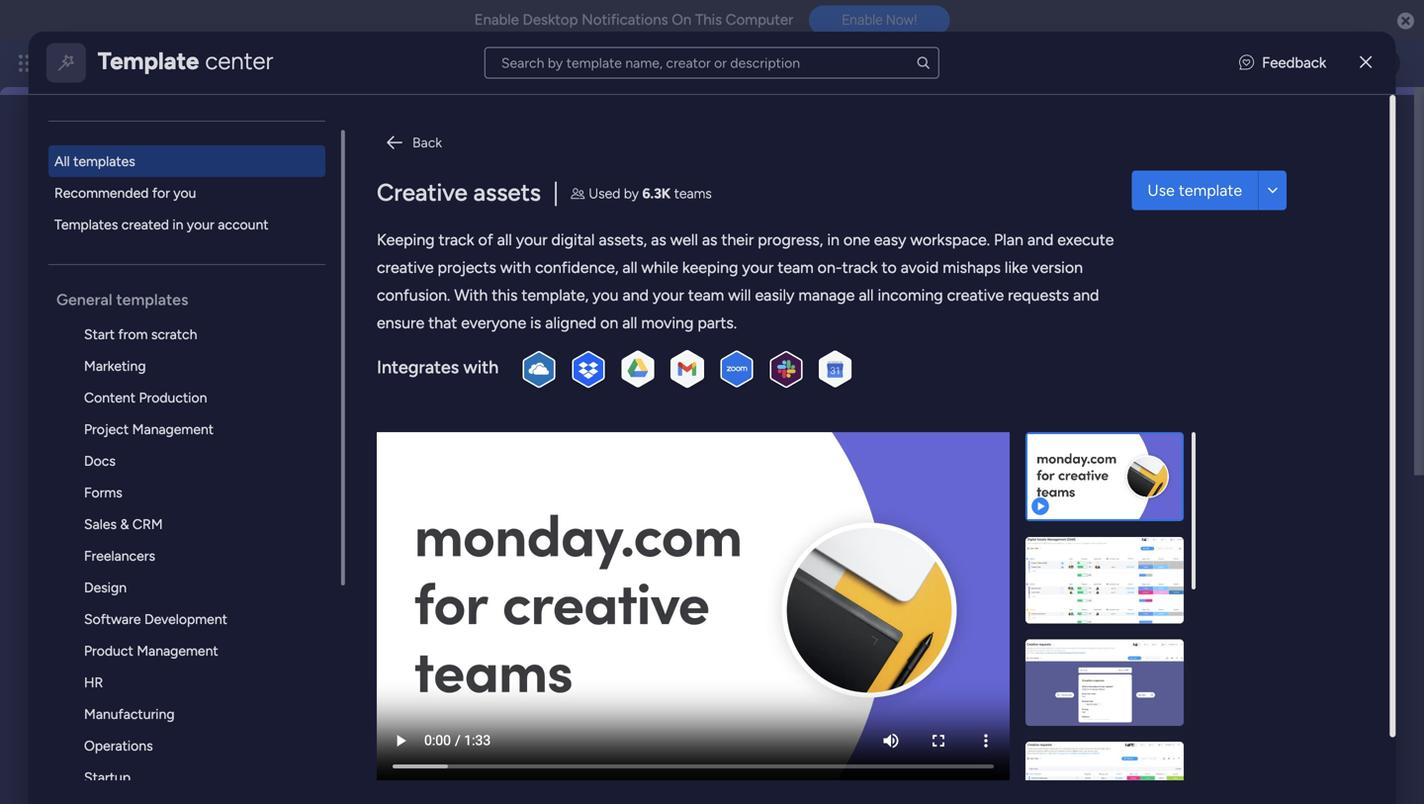 Task type: vqa. For each thing, say whether or not it's contained in the screenshot.
to in Welcome to work management
yes



Task type: describe. For each thing, give the bounding box(es) containing it.
product
[[445, 267, 509, 289]]

the
[[237, 362, 258, 378]]

explore
[[253, 408, 300, 425]]

software development
[[84, 611, 227, 628]]

and left run
[[290, 320, 313, 337]]

management inside manage and run all aspects of your work in one unified place. from everyday tasks, to advanced projects, and processes, monday work management allows you to connect the dots, work smarter, and achieve shared goals.
[[542, 341, 623, 358]]

you inside manage and run all aspects of your work in one unified place. from everyday tasks, to advanced projects, and processes, monday work management allows you to connect the dots, work smarter, and achieve shared goals.
[[668, 341, 691, 358]]

this
[[696, 11, 722, 29]]

explore work management templates button
[[237, 401, 499, 432]]

2 as from the left
[[702, 231, 718, 249]]

assets,
[[599, 231, 647, 249]]

one inside manage and run all aspects of your work in one unified place. from everyday tasks, to advanced projects, and processes, monday work management allows you to connect the dots, work smarter, and achieve shared goals.
[[504, 320, 527, 337]]

shared
[[461, 362, 502, 378]]

product management
[[84, 643, 218, 659]]

and down "processes,"
[[383, 362, 406, 378]]

with inside keeping track of all your digital assets, as well as their progress, in one easy workspace. plan and execute creative projects with confidence, all while keeping your team on-track to avoid mishaps like version confusion. with this template, you and your team will easily manage all incoming creative requests and ensure that everyone is aligned on all moving parts.
[[500, 258, 531, 277]]

unified
[[531, 320, 573, 337]]

0 horizontal spatial track
[[439, 231, 474, 249]]

keeping
[[682, 258, 738, 277]]

execute
[[1058, 231, 1114, 249]]

management for project management
[[132, 421, 214, 438]]

now!
[[886, 12, 918, 28]]

dapulse close image
[[1398, 11, 1415, 32]]

manage
[[237, 320, 287, 337]]

avoid
[[901, 258, 939, 277]]

computer
[[726, 11, 794, 29]]

parts.
[[698, 314, 737, 332]]

marketing
[[84, 358, 146, 374]]

search image
[[916, 55, 932, 71]]

general
[[56, 290, 112, 309]]

invite button
[[1101, 144, 1202, 184]]

to right "tasks,"
[[750, 320, 763, 337]]

all right the on
[[622, 314, 637, 332]]

templates for general templates
[[116, 290, 188, 309]]

version
[[1032, 258, 1083, 277]]

everyone
[[461, 314, 526, 332]]

started
[[354, 518, 410, 539]]

|
[[553, 178, 559, 207]]

work management product
[[293, 267, 509, 289]]

projects,
[[301, 341, 356, 358]]

for
[[152, 185, 170, 201]]

to down everyday on the top
[[695, 341, 708, 358]]

general templates
[[56, 290, 188, 309]]

select product image
[[18, 53, 38, 73]]

easy
[[874, 231, 907, 249]]

search everything image
[[1253, 53, 1272, 73]]

this
[[492, 286, 518, 305]]

templates
[[54, 216, 118, 233]]

enable now! button
[[810, 5, 950, 35]]

requests
[[1008, 286, 1070, 305]]

all
[[54, 153, 70, 170]]

template
[[98, 47, 199, 75]]

&
[[120, 516, 129, 533]]

invite
[[1146, 155, 1185, 174]]

close image
[[1361, 55, 1373, 70]]

by
[[624, 185, 639, 202]]

explore element
[[48, 145, 341, 240]]

all right manage
[[859, 286, 874, 305]]

tasks,
[[711, 320, 746, 337]]

software
[[84, 611, 141, 628]]

hr
[[84, 674, 103, 691]]

all inside manage and run all aspects of your work in one unified place. from everyday tasks, to advanced projects, and processes, monday work management allows you to connect the dots, work smarter, and achieve shared goals.
[[340, 320, 353, 337]]

project
[[84, 421, 129, 438]]

help image
[[1296, 53, 1316, 73]]

to inside keeping track of all your digital assets, as well as their progress, in one easy workspace. plan and execute creative projects with confidence, all while keeping your team on-track to avoid mishaps like version confusion. with this template, you and your team will easily manage all incoming creative requests and ensure that everyone is aligned on all moving parts.
[[882, 258, 897, 277]]

confidence,
[[535, 258, 619, 277]]

their
[[721, 231, 754, 249]]

with inside dropdown button
[[415, 518, 450, 539]]

docs
[[84, 453, 115, 469]]

integrates with
[[377, 357, 499, 378]]

scratch
[[151, 326, 197, 343]]

your up easily
[[742, 258, 774, 277]]

while
[[641, 258, 679, 277]]

your inside manage and run all aspects of your work in one unified place. from everyday tasks, to advanced projects, and processes, monday work management allows you to connect the dots, work smarter, and achieve shared goals.
[[425, 320, 453, 337]]

start
[[84, 326, 115, 343]]

that
[[428, 314, 457, 332]]

product
[[84, 643, 133, 659]]

0 vertical spatial team
[[778, 258, 814, 277]]

processes,
[[385, 341, 451, 358]]

1 vertical spatial track
[[842, 258, 878, 277]]

recommended
[[54, 185, 149, 201]]

all templates
[[54, 153, 135, 170]]

dots,
[[261, 362, 292, 378]]

operations
[[84, 738, 153, 754]]

workspace.
[[911, 231, 990, 249]]

confusion.
[[377, 286, 450, 305]]

work inside button
[[303, 408, 333, 425]]

0 vertical spatial monday
[[88, 52, 156, 74]]

to inside the welcome to work management
[[348, 144, 364, 163]]

of inside manage and run all aspects of your work in one unified place. from everyday tasks, to advanced projects, and processes, monday work management allows you to connect the dots, work smarter, and achieve shared goals.
[[408, 320, 422, 337]]

center
[[205, 47, 273, 75]]

getting started with work management button
[[214, 490, 1201, 568]]

getting
[[288, 518, 349, 539]]

feedback
[[1263, 54, 1327, 71]]

you inside explore element
[[173, 185, 196, 201]]

integrates
[[377, 357, 459, 378]]

all down assets,
[[623, 258, 638, 277]]

manufacturing
[[84, 706, 174, 723]]

template center
[[98, 47, 273, 75]]

advanced
[[237, 341, 298, 358]]

project management
[[84, 421, 214, 438]]

ensure
[[377, 314, 424, 332]]

allows
[[627, 341, 665, 358]]

feedback link
[[1240, 52, 1327, 74]]

aspects
[[357, 320, 405, 337]]

keeping track of all your digital assets, as well as their progress, in one easy workspace. plan and execute creative projects with confidence, all while keeping your team on-track to avoid mishaps like version confusion. with this template, you and your team will easily manage all incoming creative requests and ensure that everyone is aligned on all moving parts.
[[377, 231, 1114, 332]]

management inside button
[[337, 408, 418, 425]]



Task type: locate. For each thing, give the bounding box(es) containing it.
templates
[[73, 153, 135, 170], [116, 290, 188, 309], [422, 408, 484, 425]]

with left goals.
[[463, 357, 499, 378]]

john smith image
[[1369, 47, 1401, 79]]

2 horizontal spatial with
[[500, 258, 531, 277]]

mishaps
[[943, 258, 1001, 277]]

from
[[616, 320, 648, 337]]

enable for enable now!
[[842, 12, 883, 28]]

templates for all templates
[[73, 153, 135, 170]]

management down production
[[132, 421, 214, 438]]

with right started
[[415, 518, 450, 539]]

in inside manage and run all aspects of your work in one unified place. from everyday tasks, to advanced projects, and processes, monday work management allows you to connect the dots, work smarter, and achieve shared goals.
[[490, 320, 500, 337]]

achieve
[[410, 362, 457, 378]]

1 horizontal spatial creative
[[947, 286, 1004, 305]]

templates up recommended
[[73, 153, 135, 170]]

your inside explore element
[[187, 216, 214, 233]]

use template button
[[1132, 171, 1258, 210]]

0 horizontal spatial one
[[504, 320, 527, 337]]

1 horizontal spatial you
[[593, 286, 619, 305]]

0 vertical spatial one
[[844, 231, 870, 249]]

1 vertical spatial management
[[137, 643, 218, 659]]

monday
[[88, 52, 156, 74], [455, 341, 505, 358]]

enable inside enable now! button
[[842, 12, 883, 28]]

1 horizontal spatial monday
[[455, 341, 505, 358]]

templates inside heading
[[116, 290, 188, 309]]

teams
[[674, 185, 712, 202]]

all right run
[[340, 320, 353, 337]]

track up projects
[[439, 231, 474, 249]]

1 horizontal spatial of
[[478, 231, 493, 249]]

management inside dropdown button
[[497, 518, 602, 539]]

in up on-
[[827, 231, 840, 249]]

creative down mishaps
[[947, 286, 1004, 305]]

0 horizontal spatial monday
[[88, 52, 156, 74]]

in inside explore element
[[172, 216, 183, 233]]

work inside the welcome to work management
[[278, 158, 348, 196]]

forms
[[84, 484, 122, 501]]

monday work management
[[88, 52, 307, 74]]

6.3k
[[642, 185, 671, 202]]

creative
[[377, 258, 434, 277], [947, 286, 1004, 305]]

to down easy
[[882, 258, 897, 277]]

crm
[[132, 516, 163, 533]]

templates up start from scratch
[[116, 290, 188, 309]]

explore work management templates
[[253, 408, 484, 425]]

in down this
[[490, 320, 500, 337]]

work management templates element
[[48, 319, 341, 804]]

creative down keeping
[[377, 258, 434, 277]]

1 vertical spatial one
[[504, 320, 527, 337]]

desktop
[[523, 11, 578, 29]]

place.
[[577, 320, 613, 337]]

your left 'digital'
[[516, 231, 548, 249]]

2 horizontal spatial you
[[668, 341, 691, 358]]

1 vertical spatial creative
[[947, 286, 1004, 305]]

None search field
[[485, 47, 940, 79]]

on
[[600, 314, 618, 332]]

and right plan
[[1028, 231, 1054, 249]]

manage
[[799, 286, 855, 305]]

in inside keeping track of all your digital assets, as well as their progress, in one easy workspace. plan and execute creative projects with confidence, all while keeping your team on-track to avoid mishaps like version confusion. with this template, you and your team will easily manage all incoming creative requests and ensure that everyone is aligned on all moving parts.
[[827, 231, 840, 249]]

v2 user feedback image
[[1240, 52, 1255, 74]]

you down everyday on the top
[[668, 341, 691, 358]]

easily
[[755, 286, 795, 305]]

sales & crm
[[84, 516, 163, 533]]

you up the on
[[593, 286, 619, 305]]

use template
[[1148, 181, 1243, 200]]

2 enable from the left
[[842, 12, 883, 28]]

freelancers
[[84, 548, 155, 564]]

1 vertical spatial team
[[688, 286, 724, 305]]

production
[[139, 389, 207, 406]]

1 horizontal spatial team
[[778, 258, 814, 277]]

one left is
[[504, 320, 527, 337]]

template
[[1179, 181, 1243, 200]]

content production
[[84, 389, 207, 406]]

of up "processes,"
[[408, 320, 422, 337]]

as right well
[[702, 231, 718, 249]]

0 vertical spatial of
[[478, 231, 493, 249]]

2 vertical spatial templates
[[422, 408, 484, 425]]

management inside the welcome to work management
[[356, 158, 544, 196]]

back button
[[377, 127, 450, 158]]

0 horizontal spatial team
[[688, 286, 724, 305]]

projects
[[438, 258, 496, 277]]

content
[[84, 389, 135, 406]]

1 vertical spatial of
[[408, 320, 422, 337]]

1 as from the left
[[651, 231, 667, 249]]

track down easy
[[842, 258, 878, 277]]

and down aspects
[[359, 341, 382, 358]]

v2 team column image
[[571, 185, 585, 204]]

0 vertical spatial track
[[439, 231, 474, 249]]

you right for
[[173, 185, 196, 201]]

connect
[[711, 341, 763, 358]]

template,
[[522, 286, 589, 305]]

enable left now!
[[842, 12, 883, 28]]

team
[[778, 258, 814, 277], [688, 286, 724, 305]]

and
[[1028, 231, 1054, 249], [623, 286, 649, 305], [1073, 286, 1100, 305], [290, 320, 313, 337], [359, 341, 382, 358], [383, 362, 406, 378]]

notifications
[[582, 11, 668, 29]]

in right created
[[172, 216, 183, 233]]

digital
[[551, 231, 595, 249]]

track
[[439, 231, 474, 249], [842, 258, 878, 277]]

your left account
[[187, 216, 214, 233]]

0 horizontal spatial with
[[415, 518, 450, 539]]

used by 6.3k teams
[[589, 185, 712, 202]]

0 horizontal spatial creative
[[377, 258, 434, 277]]

development
[[144, 611, 227, 628]]

0 vertical spatial with
[[500, 258, 531, 277]]

all up product
[[497, 231, 512, 249]]

on-
[[818, 258, 842, 277]]

0 vertical spatial management
[[132, 421, 214, 438]]

as
[[651, 231, 667, 249], [702, 231, 718, 249]]

one inside keeping track of all your digital assets, as well as their progress, in one easy workspace. plan and execute creative projects with confidence, all while keeping your team on-track to avoid mishaps like version confusion. with this template, you and your team will easily manage all incoming creative requests and ensure that everyone is aligned on all moving parts.
[[844, 231, 870, 249]]

incoming
[[878, 286, 943, 305]]

in
[[172, 216, 183, 233], [827, 231, 840, 249], [490, 320, 500, 337]]

well
[[670, 231, 698, 249]]

back
[[412, 134, 442, 151]]

everyday
[[652, 320, 708, 337]]

aligned
[[545, 314, 597, 332]]

use
[[1148, 181, 1175, 200]]

2 horizontal spatial in
[[827, 231, 840, 249]]

team down keeping
[[688, 286, 724, 305]]

your up the moving
[[653, 286, 684, 305]]

getting started with work management
[[288, 518, 602, 539]]

enable left "desktop"
[[475, 11, 519, 29]]

management down development
[[137, 643, 218, 659]]

startup
[[84, 769, 130, 786]]

2 vertical spatial you
[[668, 341, 691, 358]]

keeping
[[377, 231, 435, 249]]

smarter,
[[329, 362, 380, 378]]

enable for enable desktop notifications on this computer
[[475, 11, 519, 29]]

with
[[454, 286, 488, 305]]

general templates heading
[[56, 289, 341, 311]]

of inside keeping track of all your digital assets, as well as their progress, in one easy workspace. plan and execute creative projects with confidence, all while keeping your team on-track to avoid mishaps like version confusion. with this template, you and your team will easily manage all incoming creative requests and ensure that everyone is aligned on all moving parts.
[[478, 231, 493, 249]]

1 horizontal spatial one
[[844, 231, 870, 249]]

manage and run all aspects of your work in one unified place. from everyday tasks, to advanced projects, and processes, monday work management allows you to connect the dots, work smarter, and achieve shared goals.
[[237, 320, 763, 378]]

sales
[[84, 516, 117, 533]]

and down version on the top of page
[[1073, 286, 1100, 305]]

to right welcome
[[348, 144, 364, 163]]

1 horizontal spatial as
[[702, 231, 718, 249]]

1 vertical spatial templates
[[116, 290, 188, 309]]

assets
[[473, 178, 541, 207]]

plan
[[994, 231, 1024, 249]]

work
[[160, 52, 195, 74], [278, 158, 348, 196], [293, 267, 332, 289], [456, 320, 486, 337], [508, 341, 538, 358], [296, 362, 326, 378], [303, 408, 333, 425], [454, 518, 493, 539]]

0 horizontal spatial of
[[408, 320, 422, 337]]

account
[[218, 216, 268, 233]]

0 vertical spatial templates
[[73, 153, 135, 170]]

design
[[84, 579, 127, 596]]

will
[[728, 286, 751, 305]]

templates inside button
[[422, 408, 484, 425]]

work inside dropdown button
[[454, 518, 493, 539]]

as left well
[[651, 231, 667, 249]]

1 horizontal spatial enable
[[842, 12, 883, 28]]

1 vertical spatial monday
[[455, 341, 505, 358]]

1 vertical spatial with
[[463, 357, 499, 378]]

your up "processes,"
[[425, 320, 453, 337]]

of
[[478, 231, 493, 249], [408, 320, 422, 337]]

2 vertical spatial with
[[415, 518, 450, 539]]

1 vertical spatial you
[[593, 286, 619, 305]]

is
[[530, 314, 541, 332]]

0 vertical spatial creative
[[377, 258, 434, 277]]

0 horizontal spatial enable
[[475, 11, 519, 29]]

1 enable from the left
[[475, 11, 519, 29]]

your
[[187, 216, 214, 233], [516, 231, 548, 249], [742, 258, 774, 277], [653, 286, 684, 305], [425, 320, 453, 337]]

management for product management
[[137, 643, 218, 659]]

team down progress,
[[778, 258, 814, 277]]

templates down achieve at the top
[[422, 408, 484, 425]]

templates inside explore element
[[73, 153, 135, 170]]

0 horizontal spatial as
[[651, 231, 667, 249]]

of up projects
[[478, 231, 493, 249]]

1 horizontal spatial in
[[490, 320, 500, 337]]

all
[[497, 231, 512, 249], [623, 258, 638, 277], [859, 286, 874, 305], [622, 314, 637, 332], [340, 320, 353, 337]]

0 horizontal spatial in
[[172, 216, 183, 233]]

monday inside manage and run all aspects of your work in one unified place. from everyday tasks, to advanced projects, and processes, monday work management allows you to connect the dots, work smarter, and achieve shared goals.
[[455, 341, 505, 358]]

monday up shared
[[455, 341, 505, 358]]

creative
[[377, 178, 468, 207]]

general templates list box
[[48, 95, 345, 804]]

on
[[672, 11, 692, 29]]

Search by template name, creator or description search field
[[485, 47, 940, 79]]

you inside keeping track of all your digital assets, as well as their progress, in one easy workspace. plan and execute creative projects with confidence, all while keeping your team on-track to avoid mishaps like version confusion. with this template, you and your team will easily manage all incoming creative requests and ensure that everyone is aligned on all moving parts.
[[593, 286, 619, 305]]

0 horizontal spatial you
[[173, 185, 196, 201]]

1 horizontal spatial track
[[842, 258, 878, 277]]

run
[[316, 320, 337, 337]]

one left easy
[[844, 231, 870, 249]]

and up from
[[623, 286, 649, 305]]

management
[[200, 52, 307, 74], [356, 158, 544, 196], [336, 267, 441, 289], [542, 341, 623, 358], [337, 408, 418, 425], [497, 518, 602, 539]]

monday right the select product icon
[[88, 52, 156, 74]]

with up this
[[500, 258, 531, 277]]

management
[[132, 421, 214, 438], [137, 643, 218, 659]]

0 vertical spatial you
[[173, 185, 196, 201]]

1 horizontal spatial with
[[463, 357, 499, 378]]



